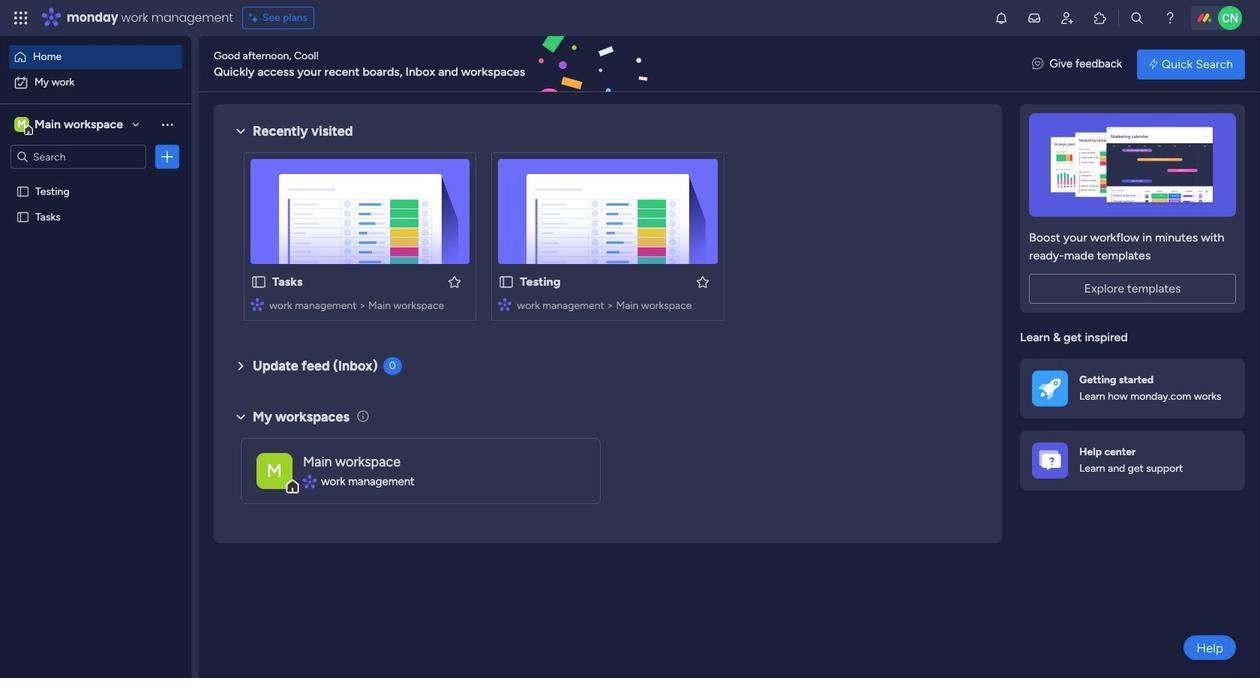 Task type: locate. For each thing, give the bounding box(es) containing it.
search everything image
[[1130, 11, 1145, 26]]

1 vertical spatial workspace image
[[257, 453, 293, 489]]

add to favorites image
[[448, 274, 463, 289]]

0 vertical spatial workspace image
[[14, 116, 29, 133]]

option
[[9, 45, 182, 69], [9, 71, 182, 95], [0, 177, 191, 181]]

add to favorites image
[[695, 274, 710, 289]]

see plans image
[[249, 10, 262, 26]]

cool name image
[[1219, 6, 1243, 30]]

1 vertical spatial option
[[9, 71, 182, 95]]

public board image
[[499, 274, 515, 290]]

close recently visited image
[[232, 122, 250, 140]]

public board image
[[16, 184, 30, 198], [16, 209, 30, 224], [251, 274, 267, 290]]

options image
[[160, 149, 175, 164]]

notifications image
[[994, 11, 1009, 26]]

workspace image
[[14, 116, 29, 133], [257, 453, 293, 489]]

select product image
[[14, 11, 29, 26]]

2 vertical spatial public board image
[[251, 274, 267, 290]]

0 vertical spatial public board image
[[16, 184, 30, 198]]

0 horizontal spatial workspace image
[[14, 116, 29, 133]]

0 element
[[383, 357, 402, 375]]

list box
[[0, 175, 191, 432]]

v2 bolt switch image
[[1150, 56, 1159, 72]]



Task type: vqa. For each thing, say whether or not it's contained in the screenshot.
2nd Public board icon from right
yes



Task type: describe. For each thing, give the bounding box(es) containing it.
invite members image
[[1060, 11, 1075, 26]]

workspace options image
[[160, 117, 175, 132]]

monday marketplace image
[[1094, 11, 1109, 26]]

1 vertical spatial public board image
[[16, 209, 30, 224]]

workspace selection element
[[14, 116, 125, 135]]

open update feed (inbox) image
[[232, 357, 250, 375]]

Search in workspace field
[[32, 148, 125, 165]]

templates image image
[[1034, 113, 1232, 217]]

0 vertical spatial option
[[9, 45, 182, 69]]

update feed image
[[1027, 11, 1042, 26]]

component image
[[499, 298, 512, 311]]

workspace image inside 'element'
[[14, 116, 29, 133]]

help image
[[1163, 11, 1178, 26]]

getting started element
[[1021, 358, 1246, 418]]

v2 user feedback image
[[1033, 56, 1044, 73]]

help center element
[[1021, 430, 1246, 490]]

close my workspaces image
[[232, 408, 250, 426]]

1 horizontal spatial workspace image
[[257, 453, 293, 489]]

2 vertical spatial option
[[0, 177, 191, 181]]

quick search results list box
[[232, 140, 985, 339]]



